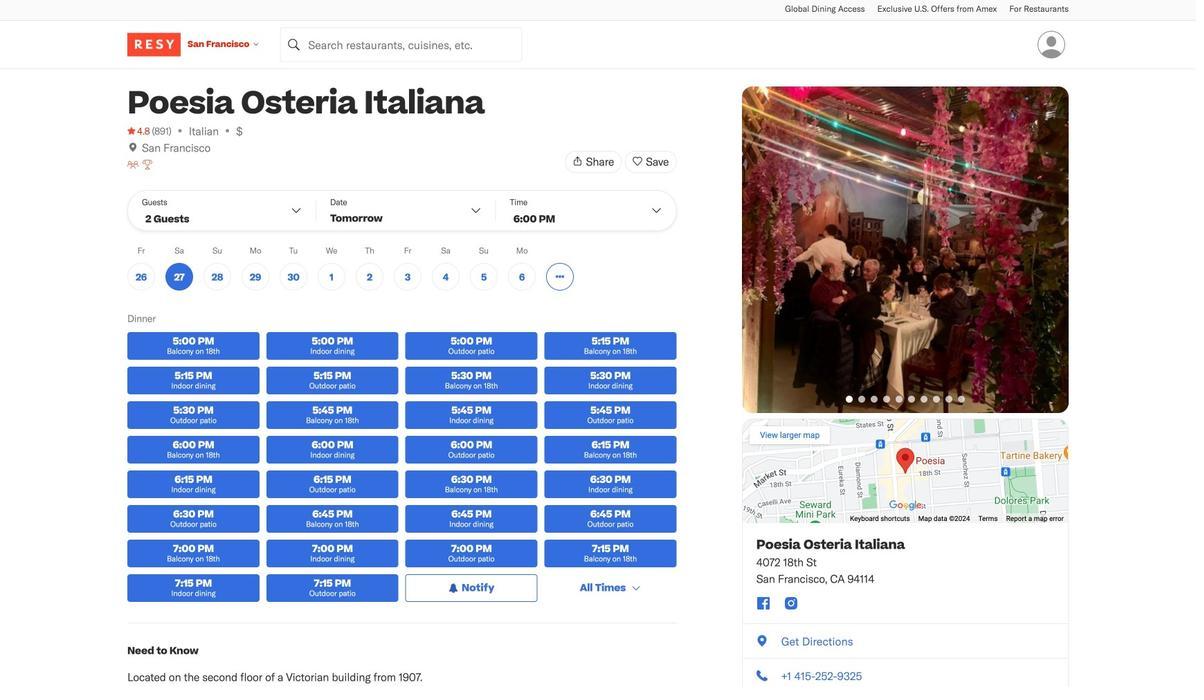 Task type: vqa. For each thing, say whether or not it's contained in the screenshot.
4.9 out of 5 stars icon
no



Task type: locate. For each thing, give the bounding box(es) containing it.
891 reviews element
[[152, 124, 171, 138]]

None field
[[280, 27, 522, 62]]



Task type: describe. For each thing, give the bounding box(es) containing it.
Search restaurants, cuisines, etc. text field
[[280, 27, 522, 62]]

4.8 out of 5 stars image
[[127, 124, 150, 138]]



